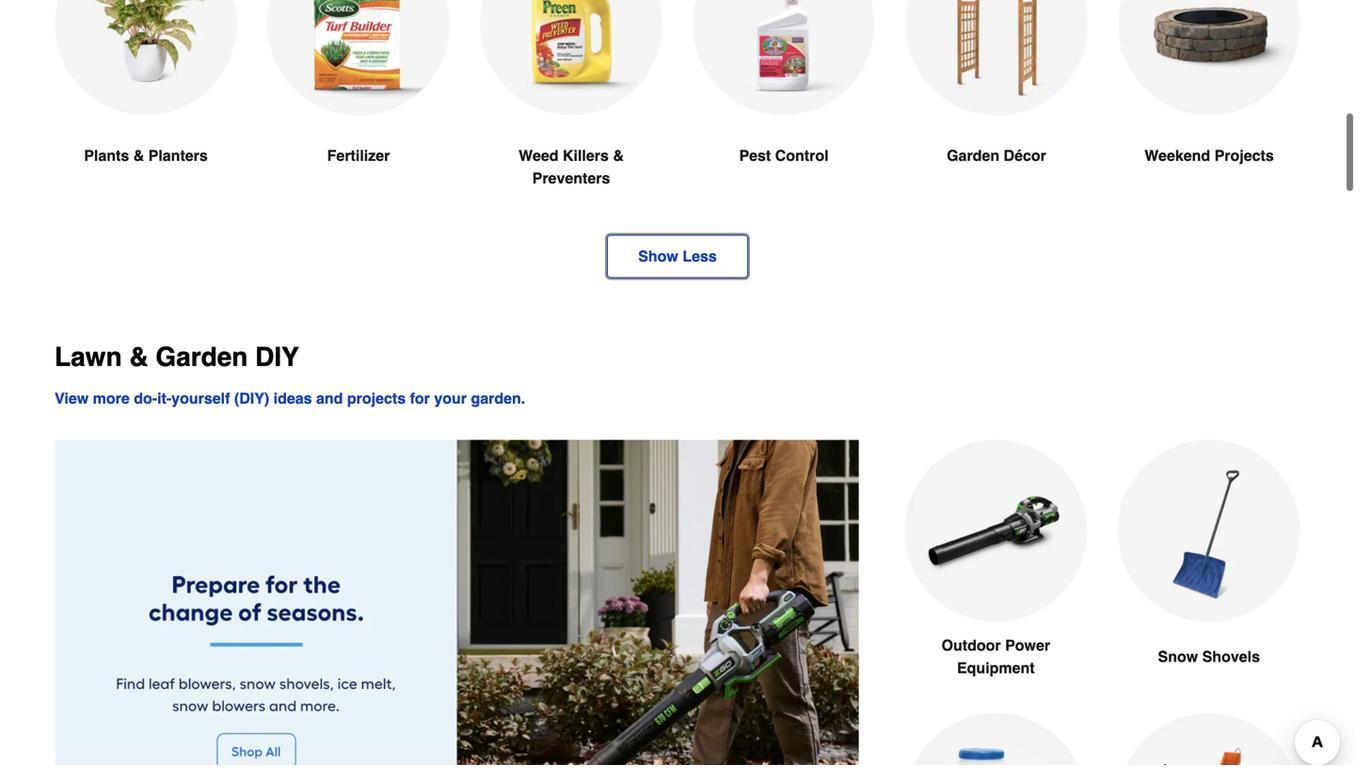 Task type: vqa. For each thing, say whether or not it's contained in the screenshot.
Planters on the left
yes



Task type: describe. For each thing, give the bounding box(es) containing it.
projects
[[1215, 147, 1275, 164]]

plants & planters
[[84, 147, 208, 164]]

décor
[[1004, 147, 1047, 164]]

outdoor power equipment link
[[905, 440, 1088, 714]]

weed
[[519, 147, 559, 164]]

do-
[[134, 390, 157, 407]]

fertilizer link
[[267, 0, 450, 212]]

a jug of road runner ice melt. image
[[905, 714, 1088, 765]]

less
[[683, 248, 717, 265]]

prepare for the change of seasons with leaf blowers, snow shovels, ice melt, snow blowers and more. image
[[55, 440, 860, 765]]

a natural wood garden arbor. image
[[906, 0, 1088, 116]]

lawn
[[55, 342, 122, 372]]

fertilizer
[[327, 147, 390, 164]]

a bag of scotts turf builder fertilizer. image
[[267, 0, 450, 116]]

power
[[1006, 637, 1051, 654]]

show less button
[[607, 235, 748, 278]]

for
[[410, 390, 430, 407]]

weekend
[[1145, 147, 1211, 164]]

view more do-it-yourself (diy) ideas and projects for your garden. link
[[55, 390, 526, 407]]

it-
[[157, 390, 172, 407]]

equipment
[[957, 659, 1035, 677]]

outdoor
[[942, 637, 1001, 654]]

an orange and black ariens snow blower. image
[[1118, 714, 1301, 765]]

weekend projects link
[[1118, 0, 1301, 212]]

pest
[[739, 147, 771, 164]]

snow shovels
[[1159, 648, 1261, 666]]

& for lawn & garden diy
[[129, 342, 148, 372]]

(diy)
[[234, 390, 269, 407]]

ideas
[[274, 390, 312, 407]]

killers
[[563, 147, 609, 164]]

outdoor power equipment
[[942, 637, 1051, 677]]

pest control
[[739, 147, 829, 164]]

more
[[93, 390, 130, 407]]



Task type: locate. For each thing, give the bounding box(es) containing it.
an ego 56-volt cordless leaf blower. image
[[905, 440, 1088, 623]]

shovels
[[1203, 648, 1261, 666]]

lawn & garden diy
[[55, 342, 299, 372]]

show less
[[639, 248, 717, 265]]

1 vertical spatial garden
[[156, 342, 248, 372]]

plants
[[84, 147, 129, 164]]

& right plants on the top of page
[[133, 147, 144, 164]]

garden left décor
[[947, 147, 1000, 164]]

view
[[55, 390, 89, 407]]

weed killers & preventers
[[519, 147, 624, 187]]

plants & planters link
[[55, 0, 237, 212]]

garden.
[[471, 390, 526, 407]]

view more do-it-yourself (diy) ideas and projects for your garden.
[[55, 390, 526, 407]]

a green plant in a white planter. image
[[55, 0, 237, 115]]

garden
[[947, 147, 1000, 164], [156, 342, 248, 372]]

& inside weed killers & preventers
[[613, 147, 624, 164]]

garden décor link
[[906, 0, 1088, 212]]

pest control link
[[693, 0, 876, 212]]

yourself
[[172, 390, 230, 407]]

a jug of preen weed preventer. image
[[480, 0, 663, 115]]

a blue steel snow shovel. image
[[1118, 440, 1301, 623]]

& up do-
[[129, 342, 148, 372]]

control
[[775, 147, 829, 164]]

garden up yourself
[[156, 342, 248, 372]]

& for plants & planters
[[133, 147, 144, 164]]

show
[[639, 248, 679, 265]]

&
[[133, 147, 144, 164], [613, 147, 624, 164], [129, 342, 148, 372]]

weekend projects
[[1145, 147, 1275, 164]]

your
[[434, 390, 467, 407]]

projects
[[347, 390, 406, 407]]

0 horizontal spatial garden
[[156, 342, 248, 372]]

diy
[[255, 342, 299, 372]]

planters
[[148, 147, 208, 164]]

snow
[[1159, 648, 1199, 666]]

garden décor
[[947, 147, 1047, 164]]

snow shovels link
[[1118, 440, 1301, 714]]

1 horizontal spatial garden
[[947, 147, 1000, 164]]

preventers
[[533, 169, 610, 187]]

weed killers & preventers link
[[480, 0, 663, 235]]

a bottle of organic insect killer spray. image
[[693, 0, 876, 115]]

& right killers
[[613, 147, 624, 164]]

a d i y fire pit ring. image
[[1118, 0, 1301, 115]]

and
[[316, 390, 343, 407]]

0 vertical spatial garden
[[947, 147, 1000, 164]]



